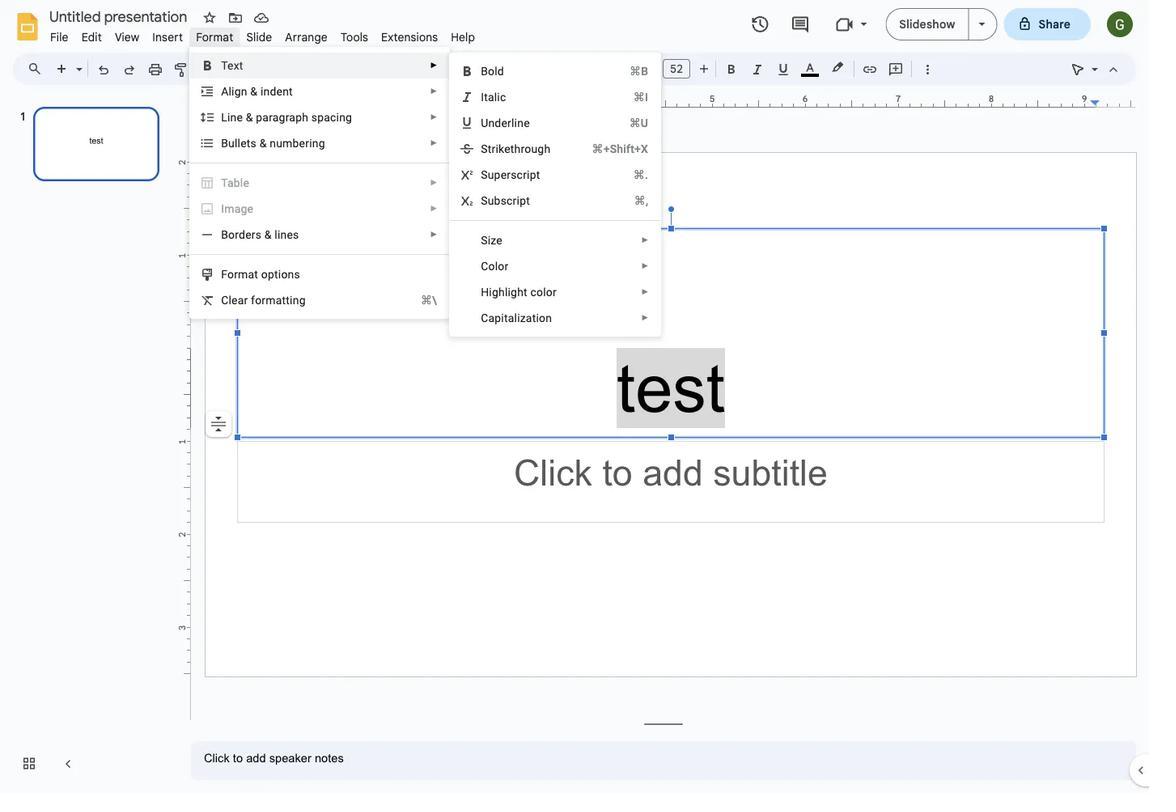 Task type: locate. For each thing, give the bounding box(es) containing it.
talic
[[484, 90, 506, 104]]

bulle t s & numbering
[[221, 136, 325, 150]]

left margin image
[[206, 95, 252, 107]]

format for format options
[[221, 268, 258, 281]]

i talic
[[481, 90, 506, 104]]

lear
[[229, 293, 248, 307]]

a lign & indent
[[221, 85, 293, 98]]

ipt
[[517, 194, 530, 207]]

paragraph
[[256, 111, 309, 124]]

a
[[221, 85, 229, 98]]

i down b
[[481, 90, 484, 104]]

format for format
[[196, 30, 233, 44]]

format
[[196, 30, 233, 44], [221, 268, 258, 281]]

navigation
[[0, 91, 178, 793]]

⌘period element
[[614, 167, 649, 183]]

format menu item
[[190, 28, 240, 47]]

l
[[221, 111, 227, 124]]

1 vertical spatial i
[[221, 202, 224, 215]]

i for talic
[[481, 90, 484, 104]]

help menu item
[[445, 28, 482, 47]]

⌘i element
[[614, 89, 649, 105]]

capitalization
[[481, 311, 552, 325]]

mode and view toolbar
[[1065, 53, 1127, 85]]

s
[[481, 168, 488, 181]]

insert
[[152, 30, 183, 44]]

view menu item
[[108, 28, 146, 47]]

⌘b element
[[610, 63, 649, 79]]

►
[[430, 61, 438, 70], [430, 87, 438, 96], [430, 113, 438, 122], [430, 138, 438, 148], [430, 178, 438, 187], [430, 204, 438, 213], [430, 230, 438, 239], [641, 236, 649, 245], [641, 262, 649, 271], [641, 287, 649, 297], [641, 313, 649, 323]]

0 horizontal spatial i
[[221, 202, 224, 215]]

size o element
[[481, 234, 508, 247]]

clear formatting c element
[[221, 293, 311, 307]]

b old
[[481, 64, 504, 78]]

0 vertical spatial format
[[196, 30, 233, 44]]

format inside menu item
[[196, 30, 233, 44]]

b
[[481, 64, 488, 78]]

u
[[481, 116, 489, 130]]

underline u element
[[481, 116, 535, 130]]

i left age
[[221, 202, 224, 215]]

options
[[261, 268, 300, 281]]

file
[[50, 30, 69, 44]]

1 horizontal spatial i
[[481, 90, 484, 104]]

share
[[1039, 17, 1071, 31]]

Font size text field
[[664, 59, 690, 79]]

1 vertical spatial format
[[221, 268, 258, 281]]

s
[[251, 136, 257, 150]]

slideshow
[[900, 17, 956, 31]]

i
[[481, 90, 484, 104], [221, 202, 224, 215]]

format inside 'menu'
[[221, 268, 258, 281]]

⌘u
[[630, 116, 649, 130]]

0 vertical spatial i
[[481, 90, 484, 104]]

option
[[206, 411, 232, 437]]

color
[[531, 285, 557, 299]]

slide menu item
[[240, 28, 279, 47]]

ighlight
[[489, 285, 528, 299]]

share button
[[1004, 8, 1091, 40]]

⌘comma element
[[615, 193, 649, 209]]

text s element
[[221, 59, 248, 72]]

menu containing text
[[190, 47, 450, 319]]

edit menu item
[[75, 28, 108, 47]]

stri k ethrough
[[481, 142, 551, 155]]

italic i element
[[481, 90, 511, 104]]

capitalization 1 element
[[481, 311, 557, 325]]

option inside application
[[206, 411, 232, 437]]

Star checkbox
[[198, 6, 221, 29]]

&
[[250, 85, 258, 98], [246, 111, 253, 124], [260, 136, 267, 150], [265, 228, 272, 241]]

& left 'lines'
[[265, 228, 272, 241]]

& right ine
[[246, 111, 253, 124]]

text color image
[[802, 57, 819, 77]]

⌘+shift+x element
[[573, 141, 649, 157]]

edit
[[81, 30, 102, 44]]

age
[[235, 202, 254, 215]]

menu item
[[190, 196, 449, 222]]

t
[[247, 136, 251, 150]]

format up lear
[[221, 268, 258, 281]]

view
[[115, 30, 140, 44]]

shrink text on overflow image
[[207, 413, 230, 436]]

Rename text field
[[44, 6, 197, 26]]

k
[[499, 142, 505, 155]]

align & indent a element
[[221, 85, 298, 98]]

⌘u element
[[610, 115, 649, 131]]

⌘b
[[630, 64, 649, 78]]

⌘+shift+x
[[592, 142, 649, 155]]

numbering
[[270, 136, 325, 150]]

⌘i
[[634, 90, 649, 104]]

highlight color image
[[829, 57, 847, 77]]

application
[[0, 0, 1150, 793]]

& right the lign
[[250, 85, 258, 98]]

menu bar
[[44, 21, 482, 48]]

► inside the table menu item
[[430, 178, 438, 187]]

menu bar banner
[[0, 0, 1150, 793]]

tools menu item
[[334, 28, 375, 47]]

menu bar containing file
[[44, 21, 482, 48]]

⌘\
[[421, 293, 437, 307]]

format down star checkbox
[[196, 30, 233, 44]]

formatting
[[251, 293, 306, 307]]

menu
[[190, 47, 450, 319], [449, 53, 662, 337]]

arrange menu item
[[279, 28, 334, 47]]



Task type: vqa. For each thing, say whether or not it's contained in the screenshot.
medium image to the left
no



Task type: describe. For each thing, give the bounding box(es) containing it.
slideshow button
[[886, 8, 970, 40]]

subscript r element
[[481, 194, 535, 207]]

i m age
[[221, 202, 254, 215]]

& right s
[[260, 136, 267, 150]]

table menu item
[[190, 170, 449, 196]]

c lear formatting
[[221, 293, 306, 307]]

color d element
[[481, 259, 514, 273]]

⌘backslash element
[[401, 292, 437, 308]]

format options \ element
[[221, 268, 305, 281]]

borders
[[221, 228, 262, 241]]

i for m
[[221, 202, 224, 215]]

stri
[[481, 142, 499, 155]]

subsc
[[481, 194, 513, 207]]

subsc r ipt
[[481, 194, 530, 207]]

ine
[[227, 111, 243, 124]]

u nderline
[[481, 116, 530, 130]]

arrange
[[285, 30, 328, 44]]

spacing
[[312, 111, 352, 124]]

bold b element
[[481, 64, 509, 78]]

text
[[221, 59, 243, 72]]

application containing slideshow
[[0, 0, 1150, 793]]

m
[[224, 202, 235, 215]]

superscript s element
[[481, 168, 545, 181]]

main toolbar
[[48, 0, 941, 628]]

lines
[[275, 228, 299, 241]]

extensions
[[381, 30, 438, 44]]

c
[[221, 293, 229, 307]]

Font size field
[[663, 59, 697, 83]]

ethrough
[[505, 142, 551, 155]]

tools
[[341, 30, 368, 44]]

s uperscript
[[481, 168, 540, 181]]

size
[[481, 234, 503, 247]]

image m element
[[221, 202, 258, 215]]

bullets & numbering t element
[[221, 136, 330, 150]]

l ine & paragraph spacing
[[221, 111, 352, 124]]

old
[[488, 64, 504, 78]]

file menu item
[[44, 28, 75, 47]]

bulle
[[221, 136, 247, 150]]

extensions menu item
[[375, 28, 445, 47]]

h ighlight color
[[481, 285, 557, 299]]

table
[[221, 176, 249, 189]]

lign
[[229, 85, 247, 98]]

menu bar inside menu bar banner
[[44, 21, 482, 48]]

right margin image
[[1092, 95, 1137, 107]]

table 2 element
[[221, 176, 254, 189]]

highlight color h element
[[481, 285, 562, 299]]

line & paragraph spacing l element
[[221, 111, 357, 124]]

Menus field
[[20, 57, 56, 80]]

nderline
[[489, 116, 530, 130]]

start slideshow (⌘+enter) image
[[979, 23, 986, 26]]

help
[[451, 30, 475, 44]]

color
[[481, 259, 509, 273]]

⌘.
[[634, 168, 649, 181]]

insert menu item
[[146, 28, 190, 47]]

h
[[481, 285, 489, 299]]

uperscript
[[488, 168, 540, 181]]

slide
[[246, 30, 272, 44]]

menu item containing i
[[190, 196, 449, 222]]

new slide with layout image
[[72, 58, 83, 64]]

borders & lines q element
[[221, 228, 304, 241]]

r
[[513, 194, 517, 207]]

menu containing b
[[449, 53, 662, 337]]

indent
[[261, 85, 293, 98]]

⌘,
[[634, 194, 649, 207]]

format options
[[221, 268, 300, 281]]

strikethrough k element
[[481, 142, 556, 155]]

borders & lines
[[221, 228, 299, 241]]



